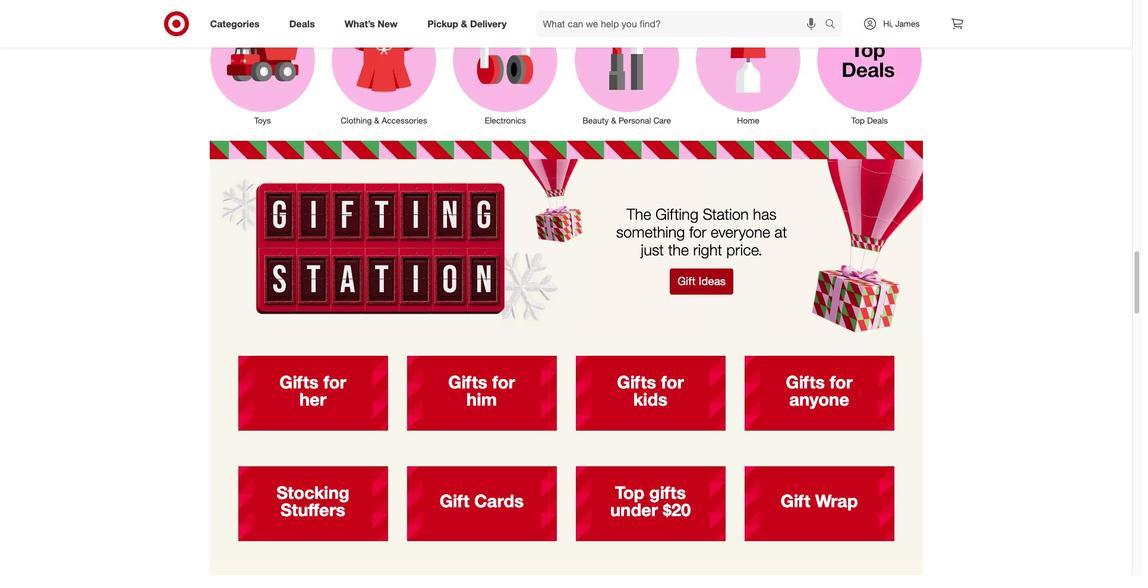 Task type: describe. For each thing, give the bounding box(es) containing it.
for inside the gifting station has something for everyone at just the right price.
[[690, 223, 707, 241]]

for for gifts for anyone
[[830, 371, 853, 393]]

gifts for her
[[280, 371, 319, 393]]

top for top gifts under $20
[[615, 482, 645, 503]]

top deals link
[[810, 5, 931, 127]]

has
[[754, 205, 777, 224]]

top for top deals
[[852, 115, 865, 125]]

stocking stuffers
[[277, 482, 350, 521]]

gifts
[[650, 482, 686, 503]]

something
[[617, 223, 686, 241]]

beauty
[[583, 115, 609, 125]]

kids
[[634, 389, 668, 410]]

gifts for kids
[[617, 371, 684, 410]]

gift for gift ideas
[[678, 275, 696, 288]]

hi,
[[884, 18, 894, 29]]

gift ideas button
[[670, 269, 734, 295]]

top gifts under $20 link
[[566, 458, 735, 549]]

for for gifts for him
[[493, 371, 516, 393]]

delivery
[[470, 18, 507, 29]]

under
[[611, 499, 659, 521]]

gift for gift wrap
[[781, 491, 811, 512]]

search
[[820, 19, 849, 31]]

toys
[[254, 115, 271, 125]]

gifting
[[656, 205, 699, 224]]

gifts for anyone
[[786, 371, 853, 410]]

just
[[641, 241, 664, 259]]

new
[[378, 18, 398, 29]]

gifts for him
[[449, 371, 516, 410]]

gifts for kids
[[617, 371, 657, 393]]

& for beauty
[[612, 115, 617, 125]]

anyone
[[790, 389, 850, 410]]

what's new link
[[335, 11, 413, 37]]

$20
[[663, 499, 691, 521]]

gift wrap
[[781, 491, 859, 512]]

categories link
[[200, 11, 275, 37]]

the
[[627, 205, 652, 224]]

care
[[654, 115, 672, 125]]

& for pickup
[[461, 18, 468, 29]]

gift ideas
[[678, 275, 726, 288]]

the
[[669, 241, 689, 259]]

electronics
[[485, 115, 526, 125]]

pickup & delivery
[[428, 18, 507, 29]]

gifts inside gifts for anyone
[[786, 371, 826, 393]]

gifts for her
[[280, 371, 347, 410]]

james
[[896, 18, 920, 29]]

top deals
[[852, 115, 889, 125]]

What can we help you find? suggestions appear below search field
[[536, 11, 829, 37]]



Task type: locate. For each thing, give the bounding box(es) containing it.
stocking stuffers link
[[229, 458, 398, 549]]

her
[[300, 389, 327, 410]]

right
[[694, 241, 723, 259]]

gifts for him
[[449, 371, 488, 393]]

gift cards link
[[398, 458, 566, 549]]

& right clothing
[[374, 115, 380, 125]]

accessories
[[382, 115, 427, 125]]

stuffers
[[281, 499, 346, 521]]

1 horizontal spatial top
[[852, 115, 865, 125]]

24 days of gifts image
[[210, 559, 923, 576]]

top
[[852, 115, 865, 125], [615, 482, 645, 503]]

3 gifts from the left
[[617, 371, 657, 393]]

0 vertical spatial top
[[852, 115, 865, 125]]

the gifting station has something for everyone at just the right price.
[[617, 205, 788, 259]]

what's
[[345, 18, 375, 29]]

deals link
[[279, 11, 330, 37]]

electronics link
[[445, 5, 566, 127]]

1 vertical spatial top
[[615, 482, 645, 503]]

gift inside 'link'
[[781, 491, 811, 512]]

beauty & personal care
[[583, 115, 672, 125]]

top inside the top gifts under $20
[[615, 482, 645, 503]]

gift left cards
[[440, 491, 470, 512]]

station
[[703, 205, 749, 224]]

categories
[[210, 18, 260, 29]]

for inside gifts for kids
[[661, 371, 684, 393]]

0 horizontal spatial top
[[615, 482, 645, 503]]

gifts inside gifts for her
[[280, 371, 319, 393]]

2 horizontal spatial gift
[[781, 491, 811, 512]]

0 horizontal spatial gift
[[440, 491, 470, 512]]

for inside gifts for her
[[324, 371, 347, 393]]

gift inside "button"
[[678, 275, 696, 288]]

gift cards
[[440, 491, 524, 512]]

toys link
[[202, 5, 323, 127]]

price.
[[727, 241, 763, 259]]

0 horizontal spatial deals
[[289, 18, 315, 29]]

& right pickup
[[461, 18, 468, 29]]

0 horizontal spatial &
[[374, 115, 380, 125]]

1 horizontal spatial gift
[[678, 275, 696, 288]]

deals
[[289, 18, 315, 29], [868, 115, 889, 125]]

& for clothing
[[374, 115, 380, 125]]

for inside gifts for anyone
[[830, 371, 853, 393]]

for for gifts for her
[[324, 371, 347, 393]]

gifts for anyone link
[[735, 347, 904, 438]]

for inside gifts for him
[[493, 371, 516, 393]]

home link
[[688, 5, 810, 127]]

gift left the ideas on the right of the page
[[678, 275, 696, 288]]

ideas
[[699, 275, 726, 288]]

4 gifts from the left
[[786, 371, 826, 393]]

search button
[[820, 11, 849, 39]]

1 gifts from the left
[[280, 371, 319, 393]]

1 vertical spatial deals
[[868, 115, 889, 125]]

clothing & accessories
[[341, 115, 427, 125]]

pickup & delivery link
[[418, 11, 522, 37]]

gift
[[678, 275, 696, 288], [440, 491, 470, 512], [781, 491, 811, 512]]

personal
[[619, 115, 652, 125]]

top gifts under $20
[[611, 482, 691, 521]]

what's new
[[345, 18, 398, 29]]

gift left wrap
[[781, 491, 811, 512]]

at
[[775, 223, 788, 241]]

clothing
[[341, 115, 372, 125]]

wrap
[[816, 491, 859, 512]]

1 horizontal spatial deals
[[868, 115, 889, 125]]

pickup
[[428, 18, 459, 29]]

0 vertical spatial deals
[[289, 18, 315, 29]]

stocking
[[277, 482, 350, 503]]

everyone
[[711, 223, 771, 241]]

gifts inside gifts for him
[[449, 371, 488, 393]]

gift for gift cards
[[440, 491, 470, 512]]

him
[[467, 389, 497, 410]]

cards
[[475, 491, 524, 512]]

for for gifts for kids
[[661, 371, 684, 393]]

top inside top deals link
[[852, 115, 865, 125]]

gifts inside gifts for kids
[[617, 371, 657, 393]]

beauty & personal care link
[[566, 5, 688, 127]]

2 gifts from the left
[[449, 371, 488, 393]]

gifts
[[280, 371, 319, 393], [449, 371, 488, 393], [617, 371, 657, 393], [786, 371, 826, 393]]

for
[[690, 223, 707, 241], [324, 371, 347, 393], [493, 371, 516, 393], [661, 371, 684, 393], [830, 371, 853, 393]]

home
[[738, 115, 760, 125]]

gift wrap link
[[735, 458, 904, 549]]

clothing & accessories link
[[323, 5, 445, 127]]

1 horizontal spatial &
[[461, 18, 468, 29]]

hi, james
[[884, 18, 920, 29]]

& right beauty
[[612, 115, 617, 125]]

&
[[461, 18, 468, 29], [374, 115, 380, 125], [612, 115, 617, 125]]

2 horizontal spatial &
[[612, 115, 617, 125]]



Task type: vqa. For each thing, say whether or not it's contained in the screenshot.
Gifts within Gifts for her
yes



